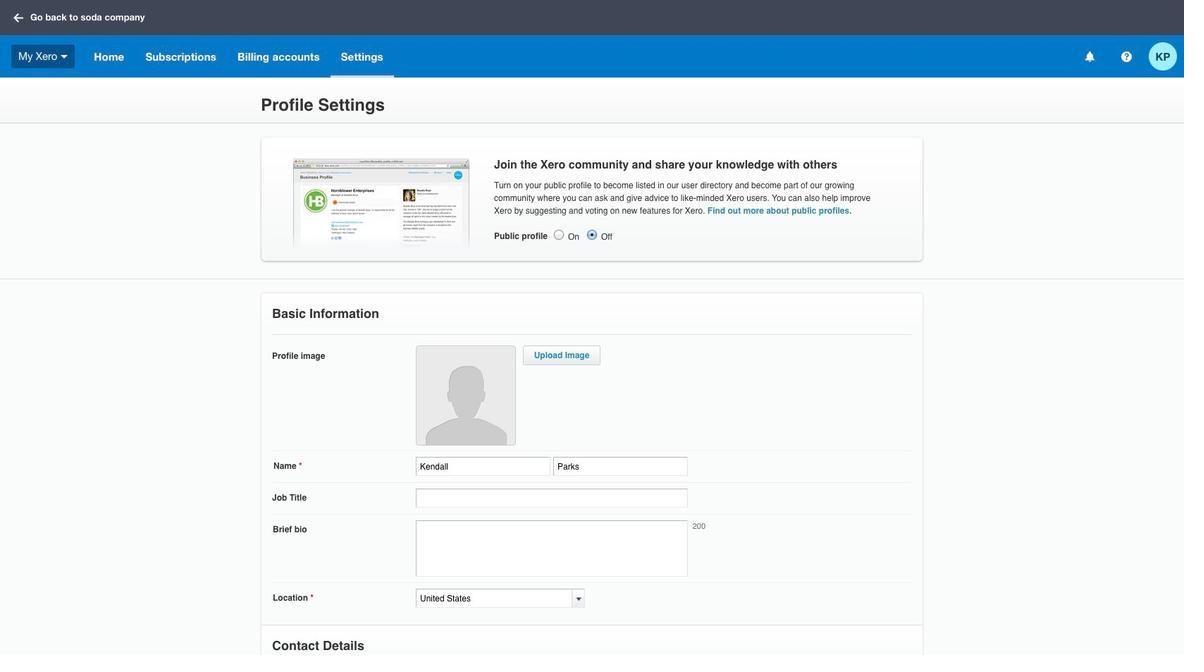 Task type: locate. For each thing, give the bounding box(es) containing it.
None text field
[[416, 489, 688, 508], [416, 520, 688, 577], [416, 589, 573, 608], [416, 489, 688, 508], [416, 520, 688, 577], [416, 589, 573, 608]]

svg image
[[61, 55, 68, 58]]

None button
[[553, 228, 566, 241], [586, 228, 599, 241], [553, 228, 566, 241], [586, 228, 599, 241]]

banner
[[0, 0, 1185, 78]]

svg image
[[13, 13, 23, 22], [1086, 51, 1095, 62], [1122, 51, 1132, 62]]

First text field
[[416, 457, 551, 476]]



Task type: vqa. For each thing, say whether or not it's contained in the screenshot.
FIRST 'text field'
yes



Task type: describe. For each thing, give the bounding box(es) containing it.
1 horizontal spatial svg image
[[1086, 51, 1095, 62]]

Last text field
[[554, 457, 688, 476]]

0 horizontal spatial svg image
[[13, 13, 23, 22]]

2 horizontal spatial svg image
[[1122, 51, 1132, 62]]



